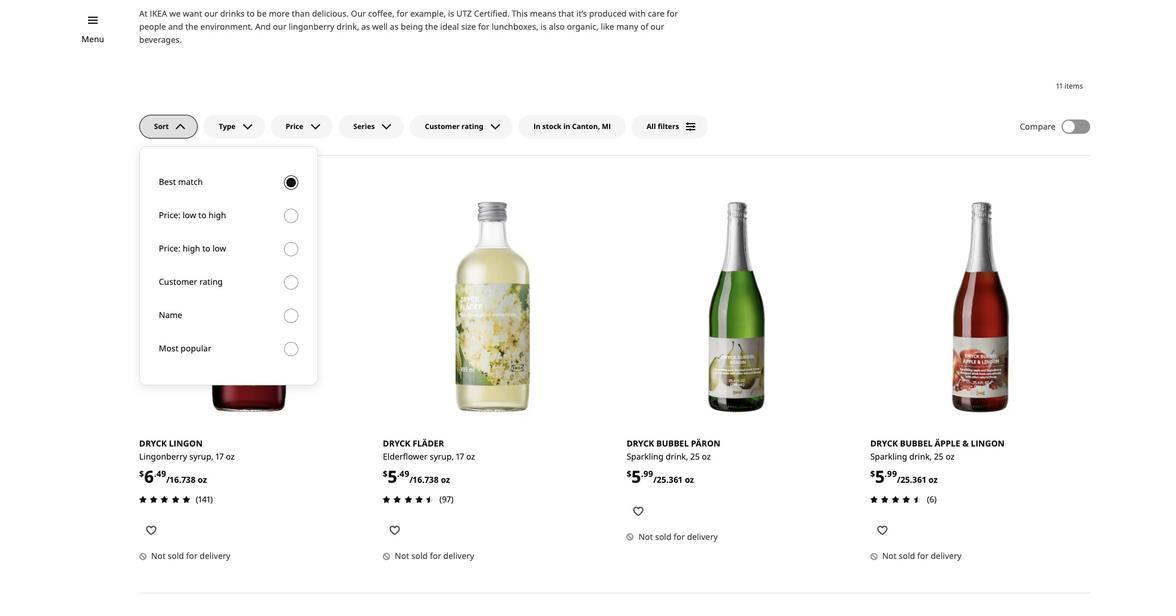 Task type: locate. For each thing, give the bounding box(es) containing it.
2 price: from the top
[[159, 243, 180, 254]]

type button
[[204, 115, 265, 139]]

match
[[178, 176, 203, 187]]

0 horizontal spatial 49
[[156, 468, 166, 480]]

syrup, inside dryck fläder elderflower syrup, 17 oz $ 5 . 49 /16.738 oz
[[430, 451, 454, 463]]

review: 4.8 out of 5 stars. total reviews: 141 image
[[136, 493, 193, 507]]

/16.738 for 5
[[409, 474, 439, 486]]

high down price: low to high
[[183, 243, 200, 254]]

dryck inside "dryck bubbel äpple & lingon sparkling drink, 25 oz $ 5 . 99 /25.361 oz"
[[870, 438, 898, 449]]

bubbel
[[656, 438, 689, 449], [900, 438, 933, 449]]

many
[[616, 21, 638, 32]]

series button
[[339, 115, 404, 139]]

1 vertical spatial low
[[213, 243, 226, 254]]

syrup, down fläder
[[430, 451, 454, 463]]

1 vertical spatial customer
[[159, 276, 197, 287]]

best
[[159, 176, 176, 187]]

be
[[257, 8, 267, 19]]

review: 4.7 out of 5 stars. total reviews: 97 image
[[379, 493, 437, 507]]

1 horizontal spatial /16.738
[[409, 474, 439, 486]]

dryck for $
[[627, 438, 654, 449]]

49 inside "dryck lingon lingonberry syrup, 17 oz $ 6 . 49 /16.738 oz"
[[156, 468, 166, 480]]

2 syrup, from the left
[[430, 451, 454, 463]]

0 horizontal spatial 5
[[388, 466, 397, 488]]

2 sparkling from the left
[[870, 451, 907, 463]]

drink,
[[337, 21, 359, 32], [666, 451, 688, 463], [909, 451, 932, 463]]

price: for price: low to high
[[159, 209, 180, 221]]

49 right 6
[[156, 468, 166, 480]]

example,
[[410, 8, 446, 19]]

for
[[397, 8, 408, 19], [667, 8, 678, 19], [478, 21, 489, 32], [674, 532, 685, 543], [186, 551, 198, 562], [430, 551, 441, 562], [917, 551, 929, 562]]

1 horizontal spatial 5
[[631, 466, 641, 488]]

not for 5
[[882, 551, 897, 562]]

/16.738 up "review: 4.8 out of 5 stars. total reviews: 141" 'image'
[[166, 474, 196, 486]]

not sold for delivery for 5
[[882, 551, 962, 562]]

at ikea we want our drinks to be more than delicious. our coffee, for example, is utz certified. this means that it's produced with care for people and the environment. and our lingonberry drink, as well as being the ideal size for lunchboxes, is also organic, like many of our beverages.
[[139, 8, 678, 45]]

dryck lingon lingonberry syrup, 17 oz $ 6 . 49 /16.738 oz
[[139, 438, 235, 488]]

1 the from the left
[[185, 21, 198, 32]]

0 horizontal spatial lingon
[[169, 438, 203, 449]]

customer rating
[[425, 121, 483, 131], [159, 276, 223, 287]]

the down want on the left
[[185, 21, 198, 32]]

being
[[401, 21, 423, 32]]

0 horizontal spatial sparkling
[[627, 451, 664, 463]]

lingonberry
[[289, 21, 334, 32]]

0 horizontal spatial the
[[185, 21, 198, 32]]

25
[[690, 451, 700, 463], [934, 451, 944, 463]]

0 vertical spatial customer rating
[[425, 121, 483, 131]]

0 vertical spatial is
[[448, 8, 454, 19]]

1 price: from the top
[[159, 209, 180, 221]]

4 . from the left
[[885, 468, 887, 480]]

11
[[1056, 81, 1063, 91]]

high up the price: high to low on the top left of page
[[209, 209, 226, 221]]

our down more
[[273, 21, 287, 32]]

dryck for 25
[[870, 438, 898, 449]]

1 horizontal spatial sparkling
[[870, 451, 907, 463]]

2 $ from the left
[[383, 468, 388, 480]]

dryck inside "dryck lingon lingonberry syrup, 17 oz $ 6 . 49 /16.738 oz"
[[139, 438, 167, 449]]

3 $ from the left
[[627, 468, 631, 480]]

1 vertical spatial price:
[[159, 243, 180, 254]]

dryck inside dryck bubbel päron sparkling drink, 25 oz $ 5 . 99 /25.361 oz
[[627, 438, 654, 449]]

our right want on the left
[[204, 8, 218, 19]]

not sold for delivery
[[639, 532, 718, 543], [151, 551, 230, 562], [395, 551, 474, 562], [882, 551, 962, 562]]

care
[[648, 8, 665, 19]]

1 /25.361 from the left
[[653, 474, 683, 486]]

17 inside dryck fläder elderflower syrup, 17 oz $ 5 . 49 /16.738 oz
[[456, 451, 464, 463]]

dryck inside dryck fläder elderflower syrup, 17 oz $ 5 . 49 /16.738 oz
[[383, 438, 410, 449]]

.
[[154, 468, 156, 480], [397, 468, 400, 480], [641, 468, 643, 480], [885, 468, 887, 480]]

is left utz
[[448, 8, 454, 19]]

/16.738 inside dryck fläder elderflower syrup, 17 oz $ 5 . 49 /16.738 oz
[[409, 474, 439, 486]]

1 lingon from the left
[[169, 438, 203, 449]]

price
[[286, 121, 303, 131]]

our right of
[[651, 21, 664, 32]]

/25.361 inside dryck bubbel päron sparkling drink, 25 oz $ 5 . 99 /25.361 oz
[[653, 474, 683, 486]]

our
[[204, 8, 218, 19], [273, 21, 287, 32], [651, 21, 664, 32]]

dryck for 6
[[139, 438, 167, 449]]

not for 99
[[639, 532, 653, 543]]

2 the from the left
[[425, 21, 438, 32]]

3 5 from the left
[[875, 466, 885, 488]]

2 49 from the left
[[400, 468, 409, 480]]

1 49 from the left
[[156, 468, 166, 480]]

sparkling inside dryck bubbel päron sparkling drink, 25 oz $ 5 . 99 /25.361 oz
[[627, 451, 664, 463]]

1 /16.738 from the left
[[166, 474, 196, 486]]

syrup, inside "dryck lingon lingonberry syrup, 17 oz $ 6 . 49 /16.738 oz"
[[189, 451, 214, 463]]

0 horizontal spatial 25
[[690, 451, 700, 463]]

0 horizontal spatial bubbel
[[656, 438, 689, 449]]

1 horizontal spatial is
[[541, 21, 547, 32]]

delivery
[[687, 532, 718, 543], [200, 551, 230, 562], [443, 551, 474, 562], [931, 551, 962, 562]]

0 horizontal spatial customer rating
[[159, 276, 223, 287]]

is
[[448, 8, 454, 19], [541, 21, 547, 32]]

25 down 'äpple'
[[934, 451, 944, 463]]

sparkling inside "dryck bubbel äpple & lingon sparkling drink, 25 oz $ 5 . 99 /25.361 oz"
[[870, 451, 907, 463]]

0 horizontal spatial 17
[[216, 451, 224, 463]]

syrup,
[[189, 451, 214, 463], [430, 451, 454, 463]]

price:
[[159, 209, 180, 221], [159, 243, 180, 254]]

syrup, for 5
[[430, 451, 454, 463]]

1 horizontal spatial customer
[[425, 121, 460, 131]]

2 as from the left
[[390, 21, 399, 32]]

49 down elderflower
[[400, 468, 409, 480]]

2 25 from the left
[[934, 451, 944, 463]]

1 horizontal spatial drink,
[[666, 451, 688, 463]]

drink, inside at ikea we want our drinks to be more than delicious. our coffee, for example, is utz certified. this means that it's produced with care for people and the environment. and our lingonberry drink, as well as being the ideal size for lunchboxes, is also organic, like many of our beverages.
[[337, 21, 359, 32]]

1 horizontal spatial 17
[[456, 451, 464, 463]]

99
[[643, 468, 653, 480], [887, 468, 897, 480]]

bubbel left 'äpple'
[[900, 438, 933, 449]]

0 horizontal spatial 99
[[643, 468, 653, 480]]

1 horizontal spatial our
[[273, 21, 287, 32]]

0 horizontal spatial high
[[183, 243, 200, 254]]

1 dryck from the left
[[139, 438, 167, 449]]

to down price: low to high
[[202, 243, 210, 254]]

5
[[388, 466, 397, 488], [631, 466, 641, 488], [875, 466, 885, 488]]

customer
[[425, 121, 460, 131], [159, 276, 197, 287]]

1 horizontal spatial lingon
[[971, 438, 1005, 449]]

to up the price: high to low on the top left of page
[[198, 209, 206, 221]]

1 horizontal spatial 25
[[934, 451, 944, 463]]

low down price: low to high
[[213, 243, 226, 254]]

price: high to low
[[159, 243, 226, 254]]

17 for 5
[[456, 451, 464, 463]]

to left the be
[[247, 8, 255, 19]]

0 vertical spatial to
[[247, 8, 255, 19]]

not for /16.738
[[395, 551, 409, 562]]

1 25 from the left
[[690, 451, 700, 463]]

0 horizontal spatial is
[[448, 8, 454, 19]]

not sold for delivery for /16.738
[[395, 551, 474, 562]]

the
[[185, 21, 198, 32], [425, 21, 438, 32]]

size
[[461, 21, 476, 32]]

low down match
[[183, 209, 196, 221]]

2 17 from the left
[[456, 451, 464, 463]]

lingon inside "dryck lingon lingonberry syrup, 17 oz $ 6 . 49 /16.738 oz"
[[169, 438, 203, 449]]

2 horizontal spatial 5
[[875, 466, 885, 488]]

1 vertical spatial to
[[198, 209, 206, 221]]

0 horizontal spatial our
[[204, 8, 218, 19]]

0 vertical spatial rating
[[462, 121, 483, 131]]

we
[[169, 8, 181, 19]]

2 /25.361 from the left
[[897, 474, 926, 486]]

/16.738 inside "dryck lingon lingonberry syrup, 17 oz $ 6 . 49 /16.738 oz"
[[166, 474, 196, 486]]

price: for price: high to low
[[159, 243, 180, 254]]

17
[[216, 451, 224, 463], [456, 451, 464, 463]]

dryck
[[139, 438, 167, 449], [383, 438, 410, 449], [627, 438, 654, 449], [870, 438, 898, 449]]

4 dryck from the left
[[870, 438, 898, 449]]

with
[[629, 8, 646, 19]]

1 horizontal spatial /25.361
[[897, 474, 926, 486]]

as right the well
[[390, 21, 399, 32]]

1 syrup, from the left
[[189, 451, 214, 463]]

1 horizontal spatial 99
[[887, 468, 897, 480]]

fläder
[[413, 438, 444, 449]]

dryck bubbel äpple & lingon sparkling drink, 25 oz $ 5 . 99 /25.361 oz
[[870, 438, 1005, 488]]

like
[[601, 21, 614, 32]]

/16.738
[[166, 474, 196, 486], [409, 474, 439, 486]]

well
[[372, 21, 388, 32]]

2 horizontal spatial our
[[651, 21, 664, 32]]

1 horizontal spatial rating
[[462, 121, 483, 131]]

price button
[[271, 115, 333, 139]]

. inside "dryck bubbel äpple & lingon sparkling drink, 25 oz $ 5 . 99 /25.361 oz"
[[885, 468, 887, 480]]

49
[[156, 468, 166, 480], [400, 468, 409, 480]]

2 5 from the left
[[631, 466, 641, 488]]

dryck fläder elderflower syrup, 17 oz $ 5 . 49 /16.738 oz
[[383, 438, 475, 488]]

sold
[[655, 532, 671, 543], [168, 551, 184, 562], [411, 551, 428, 562], [899, 551, 915, 562]]

$ inside dryck fläder elderflower syrup, 17 oz $ 5 . 49 /16.738 oz
[[383, 468, 388, 480]]

the down example,
[[425, 21, 438, 32]]

/25.361
[[653, 474, 683, 486], [897, 474, 926, 486]]

0 horizontal spatial syrup,
[[189, 451, 214, 463]]

lingon
[[169, 438, 203, 449], [971, 438, 1005, 449]]

25 down "päron"
[[690, 451, 700, 463]]

bubbel inside dryck bubbel päron sparkling drink, 25 oz $ 5 . 99 /25.361 oz
[[656, 438, 689, 449]]

1 vertical spatial rating
[[199, 276, 223, 287]]

as
[[361, 21, 370, 32], [390, 21, 399, 32]]

best match
[[159, 176, 203, 187]]

1 99 from the left
[[643, 468, 653, 480]]

99 inside dryck bubbel päron sparkling drink, 25 oz $ 5 . 99 /25.361 oz
[[643, 468, 653, 480]]

0 horizontal spatial /25.361
[[653, 474, 683, 486]]

1 $ from the left
[[139, 468, 144, 480]]

2 99 from the left
[[887, 468, 897, 480]]

means
[[530, 8, 556, 19]]

bubbel inside "dryck bubbel äpple & lingon sparkling drink, 25 oz $ 5 . 99 /25.361 oz"
[[900, 438, 933, 449]]

1 horizontal spatial 49
[[400, 468, 409, 480]]

1 bubbel from the left
[[656, 438, 689, 449]]

17 right lingonberry
[[216, 451, 224, 463]]

lingon right & at the bottom right
[[971, 438, 1005, 449]]

1 sparkling from the left
[[627, 451, 664, 463]]

delivery for 99
[[687, 532, 718, 543]]

0 vertical spatial customer
[[425, 121, 460, 131]]

1 horizontal spatial the
[[425, 21, 438, 32]]

rating inside popup button
[[462, 121, 483, 131]]

2 horizontal spatial drink,
[[909, 451, 932, 463]]

99 inside "dryck bubbel äpple & lingon sparkling drink, 25 oz $ 5 . 99 /25.361 oz"
[[887, 468, 897, 480]]

0 horizontal spatial drink,
[[337, 21, 359, 32]]

1 horizontal spatial as
[[390, 21, 399, 32]]

bubbel left "päron"
[[656, 438, 689, 449]]

17 inside "dryck lingon lingonberry syrup, 17 oz $ 6 . 49 /16.738 oz"
[[216, 451, 224, 463]]

3 dryck from the left
[[627, 438, 654, 449]]

4 $ from the left
[[870, 468, 875, 480]]

drink, inside "dryck bubbel äpple & lingon sparkling drink, 25 oz $ 5 . 99 /25.361 oz"
[[909, 451, 932, 463]]

0 vertical spatial price:
[[159, 209, 180, 221]]

1 horizontal spatial high
[[209, 209, 226, 221]]

elderflower
[[383, 451, 428, 463]]

2 /16.738 from the left
[[409, 474, 439, 486]]

as left the well
[[361, 21, 370, 32]]

price: down "best"
[[159, 209, 180, 221]]

1 17 from the left
[[216, 451, 224, 463]]

2 bubbel from the left
[[900, 438, 933, 449]]

0 horizontal spatial rating
[[199, 276, 223, 287]]

lingon up lingonberry
[[169, 438, 203, 449]]

to
[[247, 8, 255, 19], [198, 209, 206, 221], [202, 243, 210, 254]]

/16.738 for 6
[[166, 474, 196, 486]]

25 inside "dryck bubbel äpple & lingon sparkling drink, 25 oz $ 5 . 99 /25.361 oz"
[[934, 451, 944, 463]]

1 horizontal spatial customer rating
[[425, 121, 483, 131]]

to for high
[[198, 209, 206, 221]]

price: low to high
[[159, 209, 226, 221]]

in
[[533, 121, 541, 131]]

. inside dryck fläder elderflower syrup, 17 oz $ 5 . 49 /16.738 oz
[[397, 468, 400, 480]]

1 horizontal spatial bubbel
[[900, 438, 933, 449]]

high
[[209, 209, 226, 221], [183, 243, 200, 254]]

oz
[[226, 451, 235, 463], [466, 451, 475, 463], [702, 451, 711, 463], [946, 451, 955, 463], [198, 474, 207, 486], [441, 474, 450, 486], [685, 474, 694, 486], [929, 474, 938, 486]]

1 . from the left
[[154, 468, 156, 480]]

17 right elderflower
[[456, 451, 464, 463]]

49 inside dryck fläder elderflower syrup, 17 oz $ 5 . 49 /16.738 oz
[[400, 468, 409, 480]]

0 horizontal spatial /16.738
[[166, 474, 196, 486]]

it's
[[576, 8, 587, 19]]

syrup, right lingonberry
[[189, 451, 214, 463]]

/16.738 up review: 4.7 out of 5 stars. total reviews: 97 image
[[409, 474, 439, 486]]

drinks
[[220, 8, 244, 19]]

certified.
[[474, 8, 510, 19]]

delivery for 5
[[931, 551, 962, 562]]

all filters button
[[632, 115, 708, 139]]

1 horizontal spatial syrup,
[[430, 451, 454, 463]]

sold for 99
[[655, 532, 671, 543]]

$
[[139, 468, 144, 480], [383, 468, 388, 480], [627, 468, 631, 480], [870, 468, 875, 480]]

25 inside dryck bubbel päron sparkling drink, 25 oz $ 5 . 99 /25.361 oz
[[690, 451, 700, 463]]

is down means
[[541, 21, 547, 32]]

. inside "dryck lingon lingonberry syrup, 17 oz $ 6 . 49 /16.738 oz"
[[154, 468, 156, 480]]

customer rating button
[[410, 115, 513, 139]]

1 5 from the left
[[388, 466, 397, 488]]

0 horizontal spatial low
[[183, 209, 196, 221]]

and
[[168, 21, 183, 32]]

all filters
[[647, 121, 679, 131]]

0 horizontal spatial as
[[361, 21, 370, 32]]

2 . from the left
[[397, 468, 400, 480]]

$ inside "dryck lingon lingonberry syrup, 17 oz $ 6 . 49 /16.738 oz"
[[139, 468, 144, 480]]

review: 4.7 out of 5 stars. total reviews: 6 image
[[867, 493, 925, 507]]

people
[[139, 21, 166, 32]]

rating
[[462, 121, 483, 131], [199, 276, 223, 287]]

2 vertical spatial to
[[202, 243, 210, 254]]

2 dryck from the left
[[383, 438, 410, 449]]

2 lingon from the left
[[971, 438, 1005, 449]]

17 for 6
[[216, 451, 224, 463]]

price: down price: low to high
[[159, 243, 180, 254]]

3 . from the left
[[641, 468, 643, 480]]

want
[[183, 8, 202, 19]]



Task type: describe. For each thing, give the bounding box(es) containing it.
11 items
[[1056, 81, 1083, 91]]

1 vertical spatial high
[[183, 243, 200, 254]]

organic,
[[567, 21, 599, 32]]

to inside at ikea we want our drinks to be more than delicious. our coffee, for example, is utz certified. this means that it's produced with care for people and the environment. and our lingonberry drink, as well as being the ideal size for lunchboxes, is also organic, like many of our beverages.
[[247, 8, 255, 19]]

syrup, for 6
[[189, 451, 214, 463]]

environment.
[[200, 21, 253, 32]]

filters
[[658, 121, 679, 131]]

not sold for delivery for 99
[[639, 532, 718, 543]]

49 for 6
[[156, 468, 166, 480]]

6
[[144, 466, 154, 488]]

dryck for 5
[[383, 438, 410, 449]]

all
[[647, 121, 656, 131]]

1 as from the left
[[361, 21, 370, 32]]

name
[[159, 309, 182, 321]]

äpple
[[935, 438, 960, 449]]

to for low
[[202, 243, 210, 254]]

menu button
[[82, 33, 104, 46]]

compare
[[1020, 121, 1056, 132]]

customer inside popup button
[[425, 121, 460, 131]]

most
[[159, 343, 178, 354]]

(97)
[[439, 494, 454, 506]]

1 vertical spatial customer rating
[[159, 276, 223, 287]]

of
[[641, 21, 648, 32]]

ikea
[[150, 8, 167, 19]]

lingonberry
[[139, 451, 187, 463]]

in
[[563, 121, 570, 131]]

lunchboxes,
[[492, 21, 538, 32]]

0 vertical spatial high
[[209, 209, 226, 221]]

(141)
[[196, 494, 213, 506]]

than
[[292, 8, 310, 19]]

coffee,
[[368, 8, 395, 19]]

(6)
[[927, 494, 937, 506]]

also
[[549, 21, 565, 32]]

canton,
[[572, 121, 600, 131]]

5 inside dryck fläder elderflower syrup, 17 oz $ 5 . 49 /16.738 oz
[[388, 466, 397, 488]]

dryck bubbel päron sparkling drink, 25 oz $ 5 . 99 /25.361 oz
[[627, 438, 721, 488]]

lingon inside "dryck bubbel äpple & lingon sparkling drink, 25 oz $ 5 . 99 /25.361 oz"
[[971, 438, 1005, 449]]

sort
[[154, 121, 169, 131]]

sort button
[[139, 115, 198, 139]]

bubbel for oz
[[900, 438, 933, 449]]

most popular
[[159, 343, 211, 354]]

. inside dryck bubbel päron sparkling drink, 25 oz $ 5 . 99 /25.361 oz
[[641, 468, 643, 480]]

more
[[269, 8, 290, 19]]

type
[[219, 121, 236, 131]]

in stock in canton, mi
[[533, 121, 611, 131]]

5 inside dryck bubbel päron sparkling drink, 25 oz $ 5 . 99 /25.361 oz
[[631, 466, 641, 488]]

$ inside dryck bubbel päron sparkling drink, 25 oz $ 5 . 99 /25.361 oz
[[627, 468, 631, 480]]

at
[[139, 8, 148, 19]]

our
[[351, 8, 366, 19]]

1 horizontal spatial low
[[213, 243, 226, 254]]

produced
[[589, 8, 627, 19]]

and
[[255, 21, 271, 32]]

1 vertical spatial is
[[541, 21, 547, 32]]

sold for 5
[[899, 551, 915, 562]]

this
[[512, 8, 528, 19]]

delicious.
[[312, 8, 349, 19]]

beverages.
[[139, 34, 182, 45]]

delivery for /16.738
[[443, 551, 474, 562]]

items
[[1065, 81, 1083, 91]]

0 horizontal spatial customer
[[159, 276, 197, 287]]

5 inside "dryck bubbel äpple & lingon sparkling drink, 25 oz $ 5 . 99 /25.361 oz"
[[875, 466, 885, 488]]

series
[[353, 121, 375, 131]]

in stock in canton, mi button
[[519, 115, 626, 139]]

stock
[[542, 121, 562, 131]]

utz
[[456, 8, 472, 19]]

&
[[963, 438, 969, 449]]

drink, inside dryck bubbel päron sparkling drink, 25 oz $ 5 . 99 /25.361 oz
[[666, 451, 688, 463]]

sold for /16.738
[[411, 551, 428, 562]]

0 vertical spatial low
[[183, 209, 196, 221]]

/25.361 inside "dryck bubbel äpple & lingon sparkling drink, 25 oz $ 5 . 99 /25.361 oz"
[[897, 474, 926, 486]]

bubbel for 5
[[656, 438, 689, 449]]

menu
[[82, 33, 104, 45]]

$ inside "dryck bubbel äpple & lingon sparkling drink, 25 oz $ 5 . 99 /25.361 oz"
[[870, 468, 875, 480]]

that
[[558, 8, 574, 19]]

customer rating inside the customer rating popup button
[[425, 121, 483, 131]]

päron
[[691, 438, 721, 449]]

ideal
[[440, 21, 459, 32]]

popular
[[181, 343, 211, 354]]

49 for 5
[[400, 468, 409, 480]]

mi
[[602, 121, 611, 131]]



Task type: vqa. For each thing, say whether or not it's contained in the screenshot.
COOKING & EATING link
no



